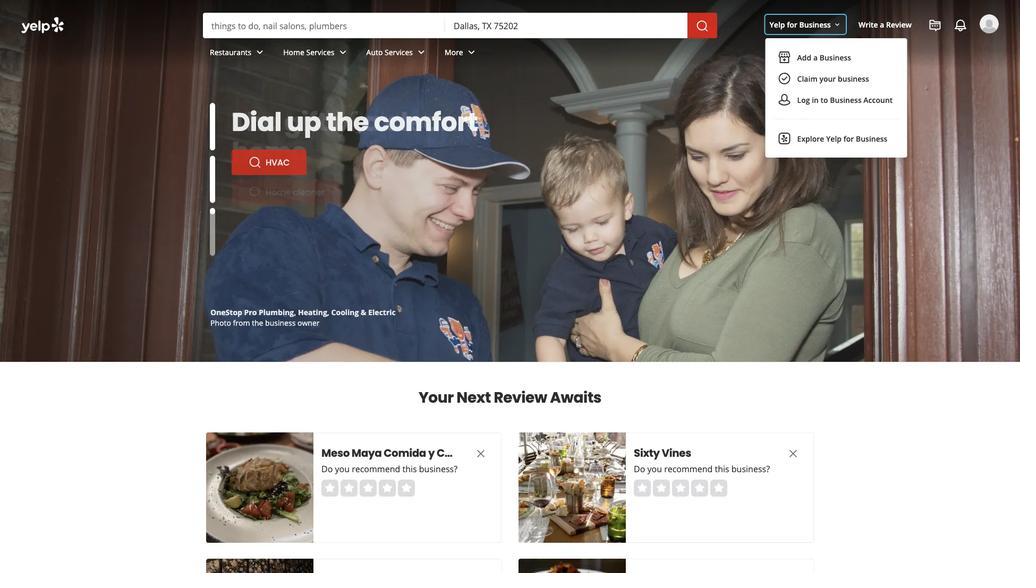 Task type: locate. For each thing, give the bounding box(es) containing it.
1 horizontal spatial services
[[385, 47, 413, 57]]

1 this from the left
[[403, 464, 417, 475]]

2 recommend from the left
[[664, 464, 713, 475]]

0 vertical spatial home
[[283, 47, 304, 57]]

photo
[[210, 318, 231, 328], [210, 318, 231, 328]]

2 you from the left
[[647, 464, 662, 475]]

home services
[[283, 47, 335, 57]]

1 none field from the left
[[211, 20, 437, 31]]

home inside home services link
[[283, 47, 304, 57]]

do down meso at left bottom
[[321, 464, 333, 475]]

24 claim v2 image
[[778, 72, 791, 85]]

up
[[287, 104, 321, 140]]

claim
[[797, 74, 818, 84]]

none field up home services link
[[211, 20, 437, 31]]

0 vertical spatial select slide image
[[210, 103, 215, 151]]

this down comida
[[403, 464, 417, 475]]

2 horizontal spatial a
[[880, 19, 884, 29]]

select slide image
[[210, 103, 215, 151], [210, 156, 215, 203]]

copas
[[437, 446, 471, 461]]

business right to
[[830, 95, 862, 105]]

services for home services
[[306, 47, 335, 57]]

your
[[820, 74, 836, 84]]

(no rating) image for maya
[[321, 480, 415, 497]]

business categories element
[[201, 38, 999, 69]]

0 vertical spatial a
[[880, 19, 884, 29]]

1 horizontal spatial review
[[886, 19, 912, 29]]

the inside 'progressive cleaning photo from the business owner'
[[252, 318, 263, 328]]

a inside "button"
[[814, 52, 818, 62]]

a
[[880, 19, 884, 29], [814, 52, 818, 62], [363, 104, 380, 140]]

this for vines
[[715, 464, 729, 475]]

1 dismiss card image from the left
[[475, 448, 487, 461]]

do
[[321, 464, 333, 475], [634, 464, 645, 475]]

you for sixty
[[647, 464, 662, 475]]

do you recommend this business? for vines
[[634, 464, 770, 475]]

auto services
[[366, 47, 413, 57]]

dismiss card image
[[475, 448, 487, 461], [787, 448, 800, 461]]

&
[[361, 307, 366, 318]]

24 chevron down v2 image for auto services
[[415, 46, 428, 59]]

do you recommend this business? down meso maya comida y copas link
[[321, 464, 458, 475]]

1 horizontal spatial a
[[814, 52, 818, 62]]

1 horizontal spatial dismiss card image
[[787, 448, 800, 461]]

1 horizontal spatial rating element
[[634, 480, 727, 497]]

yelp for business
[[770, 19, 831, 29]]

1 services from the left
[[306, 47, 335, 57]]

from
[[233, 318, 250, 328], [233, 318, 250, 328]]

rating element down vines
[[634, 480, 727, 497]]

none field up business categories element
[[454, 20, 679, 31]]

24 chevron down v2 image for restaurants
[[254, 46, 266, 59]]

owner inside onestop pro plumbing, heating, cooling & electric photo from the business owner
[[298, 318, 320, 328]]

2 vertical spatial a
[[363, 104, 380, 140]]

None radio
[[360, 480, 377, 497], [634, 480, 651, 497], [653, 480, 670, 497], [691, 480, 708, 497], [360, 480, 377, 497], [634, 480, 651, 497], [653, 480, 670, 497], [691, 480, 708, 497]]

review for a
[[886, 19, 912, 29]]

log
[[797, 95, 810, 105]]

restaurants
[[210, 47, 251, 57]]

1 horizontal spatial do you recommend this business?
[[634, 464, 770, 475]]

1 vertical spatial select slide image
[[210, 156, 215, 203]]

meso maya comida y copas
[[321, 446, 471, 461]]

0 horizontal spatial yelp
[[770, 19, 785, 29]]

write a review link
[[854, 15, 916, 34]]

do you recommend this business?
[[321, 464, 458, 475], [634, 464, 770, 475]]

24 chevron down v2 image right more
[[465, 46, 478, 59]]

home down find text field
[[283, 47, 304, 57]]

home
[[283, 47, 304, 57], [266, 186, 291, 198]]

1 vertical spatial a
[[814, 52, 818, 62]]

for right explore
[[844, 134, 854, 144]]

recommend for maya
[[352, 464, 400, 475]]

1 rating element from the left
[[321, 480, 415, 497]]

2 24 search v2 image from the top
[[249, 186, 261, 199]]

2 business? from the left
[[732, 464, 770, 475]]

0 horizontal spatial recommend
[[352, 464, 400, 475]]

None radio
[[321, 480, 338, 497], [341, 480, 358, 497], [379, 480, 396, 497], [398, 480, 415, 497], [672, 480, 689, 497], [710, 480, 727, 497], [321, 480, 338, 497], [341, 480, 358, 497], [379, 480, 396, 497], [398, 480, 415, 497], [672, 480, 689, 497], [710, 480, 727, 497]]

2 do from the left
[[634, 464, 645, 475]]

1 vertical spatial yelp
[[826, 134, 842, 144]]

a right of
[[363, 104, 380, 140]]

you down meso at left bottom
[[335, 464, 350, 475]]

1 business? from the left
[[419, 464, 458, 475]]

explore
[[797, 134, 824, 144]]

business? down y on the left of the page
[[419, 464, 458, 475]]

services right auto
[[385, 47, 413, 57]]

add a business
[[797, 52, 851, 62]]

24 chevron down v2 image
[[254, 46, 266, 59], [415, 46, 428, 59], [465, 46, 478, 59]]

hvac link
[[232, 150, 307, 175]]

24 add biz v2 image
[[778, 51, 791, 64]]

1 do you recommend this business? from the left
[[321, 464, 458, 475]]

2 rating element from the left
[[634, 480, 727, 497]]

vines
[[662, 446, 691, 461]]

1 24 chevron down v2 image from the left
[[254, 46, 266, 59]]

24 chevron down v2 image for more
[[465, 46, 478, 59]]

this down sixty vines link
[[715, 464, 729, 475]]

do you recommend this business? down sixty vines link
[[634, 464, 770, 475]]

this
[[403, 464, 417, 475], [715, 464, 729, 475]]

add a business button
[[774, 47, 899, 68]]

the
[[326, 104, 369, 140], [252, 318, 263, 328], [252, 318, 263, 328]]

awaits
[[550, 387, 602, 408]]

services inside auto services link
[[385, 47, 413, 57]]

1 horizontal spatial business?
[[732, 464, 770, 475]]

0 horizontal spatial dismiss card image
[[475, 448, 487, 461]]

1 do from the left
[[321, 464, 333, 475]]

business inside claim your business button
[[838, 74, 869, 84]]

1 vertical spatial home
[[266, 186, 291, 198]]

1 horizontal spatial recommend
[[664, 464, 713, 475]]

projects image
[[929, 19, 942, 32]]

None field
[[211, 20, 437, 31], [454, 20, 679, 31]]

search image
[[696, 20, 709, 32]]

john s. image
[[980, 14, 999, 33]]

review right next
[[494, 387, 547, 408]]

services left 24 chevron down v2 image
[[306, 47, 335, 57]]

business? for sixty vines
[[732, 464, 770, 475]]

1 horizontal spatial for
[[844, 134, 854, 144]]

24 search v2 image left hvac
[[249, 156, 261, 169]]

in
[[812, 95, 819, 105]]

review
[[886, 19, 912, 29], [494, 387, 547, 408]]

1 select slide image from the top
[[210, 103, 215, 151]]

2 none field from the left
[[454, 20, 679, 31]]

yelp up 24 add biz v2 image
[[770, 19, 785, 29]]

0 vertical spatial for
[[787, 19, 798, 29]]

a right add
[[814, 52, 818, 62]]

a right write
[[880, 19, 884, 29]]

add
[[797, 52, 812, 62]]

0 horizontal spatial do
[[321, 464, 333, 475]]

24 chevron down v2 image right restaurants
[[254, 46, 266, 59]]

business
[[838, 74, 869, 84], [265, 318, 296, 328], [265, 318, 296, 328]]

photo of monarch image
[[206, 560, 314, 574]]

1 (no rating) image from the left
[[321, 480, 415, 497]]

home
[[232, 134, 307, 170]]

do for sixty vines
[[634, 464, 645, 475]]

1 horizontal spatial this
[[715, 464, 729, 475]]

(no rating) image down maya
[[321, 480, 415, 497]]

business?
[[419, 464, 458, 475], [732, 464, 770, 475]]

restaurants link
[[201, 38, 275, 69]]

2 24 chevron down v2 image from the left
[[415, 46, 428, 59]]

review right write
[[886, 19, 912, 29]]

business inside onestop pro plumbing, heating, cooling & electric photo from the business owner
[[265, 318, 296, 328]]

plumbing,
[[259, 307, 296, 318]]

2 (no rating) image from the left
[[634, 480, 727, 497]]

yelp inside explore yelp for business button
[[826, 134, 842, 144]]

pro
[[244, 307, 257, 318]]

log in to business account
[[797, 95, 893, 105]]

rating element
[[321, 480, 415, 497], [634, 480, 727, 497]]

1 horizontal spatial none field
[[454, 20, 679, 31]]

comida
[[384, 446, 426, 461]]

for
[[787, 19, 798, 29], [844, 134, 854, 144]]

0 horizontal spatial review
[[494, 387, 547, 408]]

auto
[[366, 47, 383, 57]]

1 vertical spatial for
[[844, 134, 854, 144]]

2 services from the left
[[385, 47, 413, 57]]

2 this from the left
[[715, 464, 729, 475]]

home inside home cleaner link
[[266, 186, 291, 198]]

1 horizontal spatial (no rating) image
[[634, 480, 727, 497]]

none field find
[[211, 20, 437, 31]]

2 do you recommend this business? from the left
[[634, 464, 770, 475]]

24 search v2 image down hvac link
[[249, 186, 261, 199]]

0 horizontal spatial (no rating) image
[[321, 480, 415, 497]]

the
[[232, 104, 279, 140]]

hvac
[[266, 156, 290, 168]]

0 horizontal spatial do you recommend this business?
[[321, 464, 458, 475]]

write
[[859, 19, 878, 29]]

24 friends v2 image
[[778, 94, 791, 106]]

0 horizontal spatial 24 chevron down v2 image
[[254, 46, 266, 59]]

24 chevron down v2 image right auto services
[[415, 46, 428, 59]]

None search field
[[0, 0, 1020, 158], [203, 13, 720, 38], [0, 0, 1020, 158], [203, 13, 720, 38]]

home cleaner link
[[232, 180, 342, 205]]

rating element down maya
[[321, 480, 415, 497]]

cleaner
[[293, 186, 325, 198]]

rating element for vines
[[634, 480, 727, 497]]

home for home cleaner
[[266, 186, 291, 198]]

1 you from the left
[[335, 464, 350, 475]]

0 horizontal spatial rating element
[[321, 480, 415, 497]]

2 select slide image from the top
[[210, 156, 215, 203]]

1 horizontal spatial yelp
[[826, 134, 842, 144]]

services inside home services link
[[306, 47, 335, 57]]

3 24 chevron down v2 image from the left
[[465, 46, 478, 59]]

0 vertical spatial 24 search v2 image
[[249, 156, 261, 169]]

2 horizontal spatial 24 chevron down v2 image
[[465, 46, 478, 59]]

2 dismiss card image from the left
[[787, 448, 800, 461]]

business? down sixty vines link
[[732, 464, 770, 475]]

do you recommend this business? for maya
[[321, 464, 458, 475]]

owner inside 'progressive cleaning photo from the business owner'
[[298, 318, 320, 328]]

1 24 search v2 image from the top
[[249, 156, 261, 169]]

meso maya comida y copas link
[[321, 446, 471, 461]]

log in to business account button
[[774, 89, 899, 111]]

1 horizontal spatial you
[[647, 464, 662, 475]]

1 recommend from the left
[[352, 464, 400, 475]]

cleaning
[[255, 307, 287, 318]]

recommend down maya
[[352, 464, 400, 475]]

review inside the user actions element
[[886, 19, 912, 29]]

owner
[[298, 318, 320, 328], [298, 318, 320, 328]]

yelp right explore
[[826, 134, 842, 144]]

do down sixty
[[634, 464, 645, 475]]

services
[[306, 47, 335, 57], [385, 47, 413, 57]]

yelp
[[770, 19, 785, 29], [826, 134, 842, 144]]

1 horizontal spatial 24 chevron down v2 image
[[415, 46, 428, 59]]

24 search v2 image inside home cleaner link
[[249, 186, 261, 199]]

0 horizontal spatial business?
[[419, 464, 458, 475]]

onestop pro plumbing, heating, cooling & electric photo from the business owner
[[210, 307, 396, 328]]

home for home services
[[283, 47, 304, 57]]

24 search v2 image for the gift of a clean home
[[249, 186, 261, 199]]

recommend
[[352, 464, 400, 475], [664, 464, 713, 475]]

0 horizontal spatial this
[[403, 464, 417, 475]]

recommend down sixty vines link
[[664, 464, 713, 475]]

24 search v2 image
[[249, 156, 261, 169], [249, 186, 261, 199]]

24 chevron down v2 image inside the more link
[[465, 46, 478, 59]]

from inside 'progressive cleaning photo from the business owner'
[[233, 318, 250, 328]]

0 vertical spatial yelp
[[770, 19, 785, 29]]

business up claim your business button
[[820, 52, 851, 62]]

(no rating) image down vines
[[634, 480, 727, 497]]

photo of ellen's image
[[519, 560, 626, 574]]

1 vertical spatial review
[[494, 387, 547, 408]]

business
[[799, 19, 831, 29], [820, 52, 851, 62], [830, 95, 862, 105], [856, 134, 888, 144]]

24 chevron down v2 image inside auto services link
[[415, 46, 428, 59]]

dial
[[232, 104, 282, 140]]

0 horizontal spatial none field
[[211, 20, 437, 31]]

24 search v2 image inside hvac link
[[249, 156, 261, 169]]

you
[[335, 464, 350, 475], [647, 464, 662, 475]]

for up 24 add biz v2 image
[[787, 19, 798, 29]]

0 vertical spatial review
[[886, 19, 912, 29]]

24 chevron down v2 image inside the 'restaurants' link
[[254, 46, 266, 59]]

(no rating) image
[[321, 480, 415, 497], [634, 480, 727, 497]]

explore banner section banner
[[0, 0, 1020, 362]]

16 chevron down v2 image
[[833, 21, 842, 29]]

1 horizontal spatial do
[[634, 464, 645, 475]]

progressive
[[210, 307, 253, 318]]

business inside "button"
[[820, 52, 851, 62]]

0 horizontal spatial you
[[335, 464, 350, 475]]

0 horizontal spatial services
[[306, 47, 335, 57]]

you down sixty vines
[[647, 464, 662, 475]]

0 horizontal spatial a
[[363, 104, 380, 140]]

home down hvac
[[266, 186, 291, 198]]

1 vertical spatial 24 search v2 image
[[249, 186, 261, 199]]



Task type: describe. For each thing, give the bounding box(es) containing it.
heating,
[[298, 307, 329, 318]]

claim your business
[[797, 74, 869, 84]]

onestop
[[210, 307, 242, 318]]

your
[[419, 387, 454, 408]]

meso
[[321, 446, 350, 461]]

photo inside 'progressive cleaning photo from the business owner'
[[210, 318, 231, 328]]

clean
[[385, 104, 458, 140]]

of
[[333, 104, 358, 140]]

write a review
[[859, 19, 912, 29]]

this for maya
[[403, 464, 417, 475]]

explore yelp for business
[[797, 134, 888, 144]]

more link
[[436, 38, 487, 69]]

progressive cleaning photo from the business owner
[[210, 307, 320, 328]]

photo of sixty vines image
[[519, 433, 626, 544]]

recommend for vines
[[664, 464, 713, 475]]

yelp inside "yelp for business" button
[[770, 19, 785, 29]]

(no rating) image for vines
[[634, 480, 727, 497]]

services for auto services
[[385, 47, 413, 57]]

0 horizontal spatial for
[[787, 19, 798, 29]]

gift
[[284, 104, 328, 140]]

account
[[864, 95, 893, 105]]

do for meso maya comida y copas
[[321, 464, 333, 475]]

claim your business button
[[774, 68, 899, 89]]

comfort
[[374, 104, 478, 140]]

electric
[[368, 307, 396, 318]]

dismiss card image for sixty vines
[[787, 448, 800, 461]]

business down account
[[856, 134, 888, 144]]

y
[[428, 446, 435, 461]]

from inside onestop pro plumbing, heating, cooling & electric photo from the business owner
[[233, 318, 250, 328]]

the gift of a clean home
[[232, 104, 458, 170]]

maya
[[352, 446, 382, 461]]

sixty
[[634, 446, 660, 461]]

a for write
[[880, 19, 884, 29]]

dismiss card image for meso maya comida y copas
[[475, 448, 487, 461]]

notifications image
[[954, 19, 967, 32]]

onestop pro plumbing, heating, cooling & electric link
[[210, 307, 396, 318]]

more
[[445, 47, 463, 57]]

Find text field
[[211, 20, 437, 31]]

sixty vines
[[634, 446, 691, 461]]

your next review awaits
[[419, 387, 602, 408]]

photo inside onestop pro plumbing, heating, cooling & electric photo from the business owner
[[210, 318, 231, 328]]

cooling
[[331, 307, 359, 318]]

business? for meso maya comida y copas
[[419, 464, 458, 475]]

photo of meso maya comida y copas image
[[206, 433, 314, 544]]

24 yelp for biz v2 image
[[778, 132, 791, 145]]

Near text field
[[454, 20, 679, 31]]

home cleaner
[[266, 186, 325, 198]]

you for meso
[[335, 464, 350, 475]]

explore yelp for business button
[[774, 128, 899, 149]]

auto services link
[[358, 38, 436, 69]]

user actions element
[[761, 13, 1014, 158]]

rating element for maya
[[321, 480, 415, 497]]

business inside 'progressive cleaning photo from the business owner'
[[265, 318, 296, 328]]

progressive cleaning link
[[210, 307, 287, 318]]

yelp for business button
[[766, 15, 846, 34]]

a for add
[[814, 52, 818, 62]]

dial up the comfort
[[232, 104, 478, 140]]

a inside the gift of a clean home
[[363, 104, 380, 140]]

24 chevron down v2 image
[[337, 46, 349, 59]]

home services link
[[275, 38, 358, 69]]

business inside button
[[830, 95, 862, 105]]

the inside onestop pro plumbing, heating, cooling & electric photo from the business owner
[[252, 318, 263, 328]]

24 search v2 image for dial up the comfort
[[249, 156, 261, 169]]

to
[[821, 95, 828, 105]]

review for next
[[494, 387, 547, 408]]

none field near
[[454, 20, 679, 31]]

sixty vines link
[[634, 446, 767, 461]]

business left 16 chevron down v2 icon on the top of page
[[799, 19, 831, 29]]

next
[[457, 387, 491, 408]]



Task type: vqa. For each thing, say whether or not it's contained in the screenshot.
OneStop
yes



